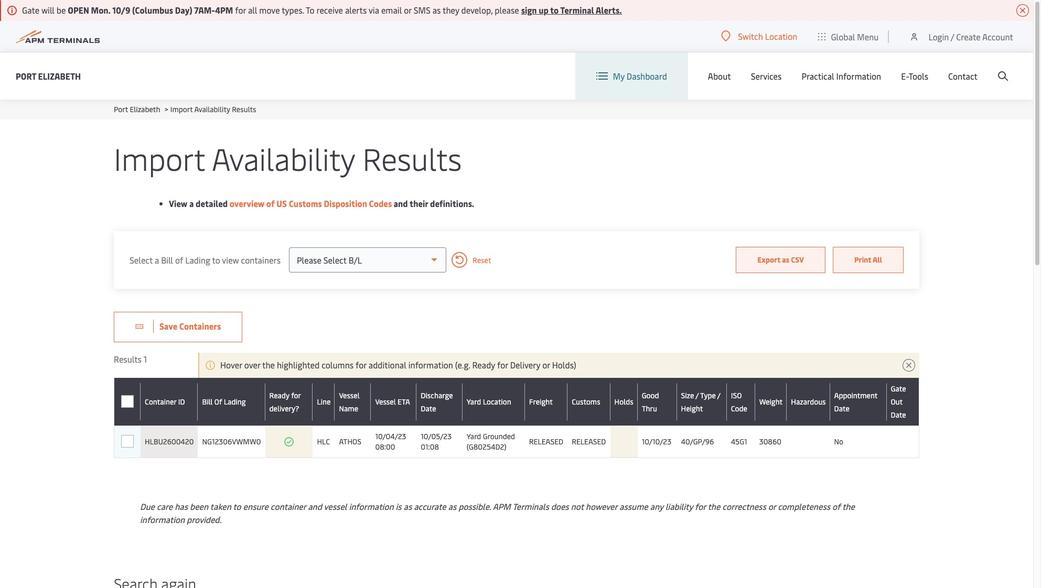 Task type: describe. For each thing, give the bounding box(es) containing it.
not
[[571, 501, 584, 512]]

ng12306vwmw0
[[202, 437, 261, 447]]

1 vertical spatial customs
[[572, 397, 600, 407]]

for inside ready for delivery?
[[291, 390, 301, 400]]

due care has been taken to ensure container and vessel information is as accurate as possible. apm terminals does not however assume any liability for the correctness or completeness of the information provided.
[[140, 501, 855, 526]]

ensure
[[243, 501, 268, 512]]

2 horizontal spatial the
[[842, 501, 855, 512]]

about
[[708, 70, 731, 82]]

for left the all
[[235, 4, 246, 16]]

1 horizontal spatial and
[[394, 198, 408, 209]]

as right is
[[404, 501, 412, 512]]

alerts.
[[596, 4, 622, 16]]

provided.
[[187, 514, 221, 526]]

line
[[317, 397, 331, 407]]

0 horizontal spatial the
[[262, 359, 275, 371]]

0 vertical spatial information
[[408, 359, 453, 371]]

select
[[130, 254, 153, 266]]

move
[[259, 4, 280, 16]]

gate will be open mon. 10/9 (columbus day) 7am-4pm for all move types. to receive alerts via email or sms as they develop, please sign up to terminal alerts.
[[22, 4, 622, 16]]

yard location
[[467, 397, 511, 407]]

45g1
[[731, 437, 747, 447]]

(columbus
[[132, 4, 173, 16]]

global menu
[[831, 31, 879, 42]]

via
[[369, 4, 379, 16]]

and inside the due care has been taken to ensure container and vessel information is as accurate as possible. apm terminals does not however assume any liability for the correctness or completeness of the information provided.
[[308, 501, 322, 512]]

2 horizontal spatial to
[[550, 4, 559, 16]]

export as csv button
[[736, 247, 826, 273]]

port for port elizabeth > import availability results
[[114, 104, 128, 114]]

view a detailed overview of us customs disposition codes and their definitions.
[[169, 198, 474, 209]]

gate for gate out date
[[891, 384, 906, 394]]

yard for yard location
[[467, 397, 481, 407]]

height
[[681, 404, 703, 414]]

close alert image
[[1016, 4, 1029, 17]]

columns
[[322, 359, 354, 371]]

switch
[[738, 30, 763, 42]]

10/10/23
[[642, 437, 671, 447]]

sms
[[414, 4, 431, 16]]

login / create account
[[929, 31, 1013, 42]]

iso
[[731, 390, 742, 400]]

to for containers
[[212, 254, 220, 266]]

develop,
[[461, 4, 493, 16]]

csv
[[791, 255, 804, 265]]

vessel for vessel name
[[339, 390, 360, 400]]

is
[[396, 501, 402, 512]]

print
[[854, 255, 871, 265]]

care
[[157, 501, 173, 512]]

tools
[[909, 70, 928, 82]]

iso code
[[731, 390, 747, 414]]

2 horizontal spatial date
[[891, 410, 906, 420]]

port for port elizabeth
[[16, 70, 36, 82]]

delivery?
[[269, 404, 299, 414]]

switch location button
[[721, 30, 797, 42]]

/ for size
[[696, 390, 699, 400]]

about button
[[708, 52, 731, 100]]

10/9
[[112, 4, 130, 16]]

over
[[244, 359, 260, 371]]

vessel eta
[[375, 397, 410, 407]]

e-
[[901, 70, 909, 82]]

containers
[[179, 320, 221, 332]]

hlbu2600420
[[145, 437, 194, 447]]

location for yard location
[[483, 397, 511, 407]]

us
[[277, 198, 287, 209]]

sign up to terminal alerts. link
[[521, 4, 622, 16]]

day)
[[175, 4, 192, 16]]

good
[[642, 390, 659, 400]]

holds)
[[552, 359, 576, 371]]

vessel name
[[339, 390, 360, 414]]

as inside export as csv 'button'
[[782, 255, 789, 265]]

hazardous
[[791, 397, 826, 407]]

2 vertical spatial information
[[140, 514, 185, 526]]

0 vertical spatial bill
[[161, 254, 173, 266]]

appointment
[[834, 390, 878, 400]]

disposition
[[324, 198, 367, 209]]

my
[[613, 70, 625, 82]]

additional
[[369, 359, 406, 371]]

assume
[[619, 501, 648, 512]]

e-tools
[[901, 70, 928, 82]]

date for discharge date
[[421, 404, 436, 414]]

completeness
[[778, 501, 830, 512]]

1 horizontal spatial the
[[708, 501, 720, 512]]

menu
[[857, 31, 879, 42]]

discharge
[[421, 390, 453, 400]]

id
[[178, 397, 185, 407]]

10/04/23
[[375, 432, 406, 442]]

(e.g.
[[455, 359, 470, 371]]

has
[[175, 501, 188, 512]]

ready inside ready for delivery?
[[269, 390, 289, 400]]

for right columns on the bottom of the page
[[356, 359, 367, 371]]

0 horizontal spatial results
[[114, 354, 142, 365]]

0 horizontal spatial port elizabeth link
[[16, 69, 81, 83]]

mon.
[[91, 4, 110, 16]]

hover over the highlighted columns for additional information (e.g. ready for delivery or holds)
[[220, 359, 576, 371]]

7am-
[[194, 4, 215, 16]]

to for container
[[233, 501, 241, 512]]

as left they
[[433, 4, 441, 16]]

codes
[[369, 198, 392, 209]]

or inside the due care has been taken to ensure container and vessel information is as accurate as possible. apm terminals does not however assume any liability for the correctness or completeness of the information provided.
[[768, 501, 776, 512]]

export as csv
[[757, 255, 804, 265]]

save containers
[[159, 320, 221, 332]]

0 horizontal spatial customs
[[289, 198, 322, 209]]

appointment date
[[834, 390, 878, 414]]

my dashboard
[[613, 70, 667, 82]]

container
[[145, 397, 176, 407]]

save containers button
[[114, 312, 243, 342]]

however
[[586, 501, 617, 512]]

import availability results
[[114, 137, 462, 179]]

for inside the due care has been taken to ensure container and vessel information is as accurate as possible. apm terminals does not however assume any liability for the correctness or completeness of the information provided.
[[695, 501, 706, 512]]

services
[[751, 70, 782, 82]]



Task type: locate. For each thing, give the bounding box(es) containing it.
as right accurate
[[448, 501, 456, 512]]

None checkbox
[[121, 396, 134, 408], [121, 436, 134, 448], [121, 396, 134, 408], [121, 436, 134, 448]]

0 vertical spatial lading
[[185, 254, 210, 266]]

practical information
[[802, 70, 881, 82]]

delivery
[[510, 359, 540, 371]]

no
[[834, 437, 843, 447]]

port inside port elizabeth link
[[16, 70, 36, 82]]

the right completeness
[[842, 501, 855, 512]]

1 vertical spatial bill
[[202, 397, 213, 407]]

date down discharge
[[421, 404, 436, 414]]

as left csv
[[782, 255, 789, 265]]

container
[[271, 501, 306, 512]]

1 vertical spatial elizabeth
[[130, 104, 160, 114]]

to right taken at the left bottom of page
[[233, 501, 241, 512]]

0 horizontal spatial of
[[175, 254, 183, 266]]

will
[[41, 4, 55, 16]]

to inside the due care has been taken to ensure container and vessel information is as accurate as possible. apm terminals does not however assume any liability for the correctness or completeness of the information provided.
[[233, 501, 241, 512]]

for left "delivery"
[[497, 359, 508, 371]]

0 vertical spatial of
[[266, 198, 275, 209]]

holds
[[614, 397, 633, 407]]

grounded
[[483, 432, 515, 442]]

or left holds)
[[542, 359, 550, 371]]

reset button
[[446, 252, 491, 268]]

port elizabeth
[[16, 70, 81, 82]]

date down out
[[891, 410, 906, 420]]

1 vertical spatial results
[[363, 137, 462, 179]]

gate inside gate out date
[[891, 384, 906, 394]]

overview
[[230, 198, 264, 209]]

0 horizontal spatial location
[[483, 397, 511, 407]]

1 vertical spatial import
[[114, 137, 205, 179]]

size / type / height
[[681, 390, 721, 414]]

does
[[551, 501, 569, 512]]

yard up (g80254d2)
[[467, 432, 481, 442]]

01:08
[[421, 442, 439, 452]]

vessel for vessel eta
[[375, 397, 396, 407]]

for up delivery?
[[291, 390, 301, 400]]

to left view
[[212, 254, 220, 266]]

/ right the login
[[951, 31, 954, 42]]

4pm
[[215, 4, 233, 16]]

ready
[[472, 359, 495, 371], [269, 390, 289, 400]]

and left their
[[394, 198, 408, 209]]

0 horizontal spatial gate
[[22, 4, 39, 16]]

lading right of
[[224, 397, 246, 407]]

vessel up name
[[339, 390, 360, 400]]

1 horizontal spatial information
[[349, 501, 394, 512]]

date for appointment date
[[834, 404, 850, 414]]

1 horizontal spatial to
[[233, 501, 241, 512]]

1 vertical spatial a
[[155, 254, 159, 266]]

to
[[306, 4, 315, 16]]

1 vertical spatial port
[[114, 104, 128, 114]]

for right liability
[[695, 501, 706, 512]]

the left correctness
[[708, 501, 720, 512]]

1 horizontal spatial date
[[834, 404, 850, 414]]

1 horizontal spatial a
[[189, 198, 194, 209]]

elizabeth for port elizabeth > import availability results
[[130, 104, 160, 114]]

availability right '>'
[[194, 104, 230, 114]]

1 vertical spatial availability
[[212, 137, 355, 179]]

out
[[891, 397, 903, 407]]

2 yard from the top
[[467, 432, 481, 442]]

results 1
[[114, 354, 147, 365]]

or
[[404, 4, 412, 16], [542, 359, 550, 371], [768, 501, 776, 512]]

0 horizontal spatial vessel
[[339, 390, 360, 400]]

results
[[232, 104, 256, 114], [363, 137, 462, 179], [114, 354, 142, 365]]

view
[[169, 198, 187, 209]]

yard inside yard grounded (g80254d2)
[[467, 432, 481, 442]]

to right up
[[550, 4, 559, 16]]

0 vertical spatial or
[[404, 4, 412, 16]]

receive
[[317, 4, 343, 16]]

type
[[700, 390, 716, 400]]

1 vertical spatial lading
[[224, 397, 246, 407]]

0 horizontal spatial bill
[[161, 254, 173, 266]]

0 horizontal spatial date
[[421, 404, 436, 414]]

contact button
[[948, 52, 978, 100]]

gate out date
[[891, 384, 906, 420]]

import right '>'
[[170, 104, 193, 114]]

2 horizontal spatial /
[[951, 31, 954, 42]]

0 vertical spatial port elizabeth link
[[16, 69, 81, 83]]

0 vertical spatial elizabeth
[[38, 70, 81, 82]]

0 vertical spatial and
[[394, 198, 408, 209]]

detailed
[[196, 198, 228, 209]]

elizabeth inside port elizabeth link
[[38, 70, 81, 82]]

port elizabeth > import availability results
[[114, 104, 256, 114]]

0 horizontal spatial elizabeth
[[38, 70, 81, 82]]

thru
[[642, 404, 657, 414]]

save
[[159, 320, 177, 332]]

location right switch
[[765, 30, 797, 42]]

all
[[873, 255, 882, 265]]

1 vertical spatial yard
[[467, 432, 481, 442]]

0 horizontal spatial /
[[696, 390, 699, 400]]

0 vertical spatial to
[[550, 4, 559, 16]]

practical
[[802, 70, 834, 82]]

a for select
[[155, 254, 159, 266]]

the right the over
[[262, 359, 275, 371]]

containers
[[241, 254, 281, 266]]

code
[[731, 404, 747, 414]]

date down appointment
[[834, 404, 850, 414]]

athos
[[339, 437, 361, 447]]

a right select
[[155, 254, 159, 266]]

None checkbox
[[121, 396, 133, 408], [121, 435, 134, 448], [121, 396, 133, 408], [121, 435, 134, 448]]

1 horizontal spatial port elizabeth link
[[114, 104, 160, 114]]

correctness
[[722, 501, 766, 512]]

1 vertical spatial of
[[175, 254, 183, 266]]

terminal
[[560, 4, 594, 16]]

information
[[408, 359, 453, 371], [349, 501, 394, 512], [140, 514, 185, 526]]

possible.
[[459, 501, 491, 512]]

1 horizontal spatial customs
[[572, 397, 600, 407]]

1 horizontal spatial or
[[542, 359, 550, 371]]

40/gp/96
[[681, 437, 714, 447]]

gate
[[22, 4, 39, 16], [891, 384, 906, 394]]

of right completeness
[[832, 501, 840, 512]]

to
[[550, 4, 559, 16], [212, 254, 220, 266], [233, 501, 241, 512]]

2 horizontal spatial or
[[768, 501, 776, 512]]

2 vertical spatial or
[[768, 501, 776, 512]]

alerts
[[345, 4, 367, 16]]

ready image
[[284, 437, 294, 447]]

1 vertical spatial ready
[[269, 390, 289, 400]]

or right correctness
[[768, 501, 776, 512]]

yard for yard grounded (g80254d2)
[[467, 432, 481, 442]]

0 horizontal spatial to
[[212, 254, 220, 266]]

all
[[248, 4, 257, 16]]

0 horizontal spatial or
[[404, 4, 412, 16]]

information down care
[[140, 514, 185, 526]]

1 horizontal spatial of
[[266, 198, 275, 209]]

date
[[421, 404, 436, 414], [834, 404, 850, 414], [891, 410, 906, 420]]

1 horizontal spatial port
[[114, 104, 128, 114]]

0 horizontal spatial information
[[140, 514, 185, 526]]

ready up delivery?
[[269, 390, 289, 400]]

2 vertical spatial results
[[114, 354, 142, 365]]

practical information button
[[802, 52, 881, 100]]

gate left the will on the left top of page
[[22, 4, 39, 16]]

good thru
[[642, 390, 659, 414]]

a for view
[[189, 198, 194, 209]]

export
[[757, 255, 780, 265]]

print all button
[[833, 247, 904, 273]]

1 released from the left
[[529, 437, 563, 447]]

lading left view
[[185, 254, 210, 266]]

1 horizontal spatial location
[[765, 30, 797, 42]]

0 horizontal spatial ready
[[269, 390, 289, 400]]

2 horizontal spatial results
[[363, 137, 462, 179]]

1 horizontal spatial ready
[[472, 359, 495, 371]]

hlc
[[317, 437, 330, 447]]

1 horizontal spatial bill
[[202, 397, 213, 407]]

0 vertical spatial yard
[[467, 397, 481, 407]]

1 vertical spatial gate
[[891, 384, 906, 394]]

bill right select
[[161, 254, 173, 266]]

2 horizontal spatial information
[[408, 359, 453, 371]]

lading
[[185, 254, 210, 266], [224, 397, 246, 407]]

a right view
[[189, 198, 194, 209]]

ready for delivery?
[[269, 390, 301, 414]]

date inside the 'discharge date'
[[421, 404, 436, 414]]

customs right us
[[289, 198, 322, 209]]

1 vertical spatial location
[[483, 397, 511, 407]]

bill
[[161, 254, 173, 266], [202, 397, 213, 407]]

released
[[529, 437, 563, 447], [572, 437, 606, 447]]

1 horizontal spatial vessel
[[375, 397, 396, 407]]

0 horizontal spatial and
[[308, 501, 322, 512]]

and left vessel
[[308, 501, 322, 512]]

1 vertical spatial port elizabeth link
[[114, 104, 160, 114]]

0 horizontal spatial lading
[[185, 254, 210, 266]]

of
[[214, 397, 222, 407]]

1 horizontal spatial /
[[717, 390, 721, 400]]

10/04/23 08:00
[[375, 432, 406, 452]]

please
[[495, 4, 519, 16]]

1 vertical spatial or
[[542, 359, 550, 371]]

0 vertical spatial port
[[16, 70, 36, 82]]

freight
[[529, 397, 553, 407]]

1 vertical spatial information
[[349, 501, 394, 512]]

services button
[[751, 52, 782, 100]]

0 vertical spatial availability
[[194, 104, 230, 114]]

1 vertical spatial to
[[212, 254, 220, 266]]

1
[[144, 354, 147, 365]]

vessel
[[339, 390, 360, 400], [375, 397, 396, 407]]

import up view
[[114, 137, 205, 179]]

0 horizontal spatial released
[[529, 437, 563, 447]]

0 vertical spatial location
[[765, 30, 797, 42]]

1 vertical spatial and
[[308, 501, 322, 512]]

yard right the 'discharge date'
[[467, 397, 481, 407]]

open
[[68, 4, 89, 16]]

location for switch location
[[765, 30, 797, 42]]

customs left holds
[[572, 397, 600, 407]]

or left 'sms'
[[404, 4, 412, 16]]

/ right type
[[717, 390, 721, 400]]

/ right size
[[696, 390, 699, 400]]

2 horizontal spatial of
[[832, 501, 840, 512]]

gate for gate will be open mon. 10/9 (columbus day) 7am-4pm for all move types. to receive alerts via email or sms as they develop, please sign up to terminal alerts.
[[22, 4, 39, 16]]

my dashboard button
[[596, 52, 667, 100]]

they
[[443, 4, 459, 16]]

name
[[339, 404, 358, 414]]

0 vertical spatial gate
[[22, 4, 39, 16]]

availability up us
[[212, 137, 355, 179]]

1 horizontal spatial results
[[232, 104, 256, 114]]

overview of us customs disposition codes link
[[230, 198, 392, 209]]

size
[[681, 390, 694, 400]]

vessel left eta
[[375, 397, 396, 407]]

/ for login
[[951, 31, 954, 42]]

definitions.
[[430, 198, 474, 209]]

1 horizontal spatial lading
[[224, 397, 246, 407]]

0 horizontal spatial a
[[155, 254, 159, 266]]

0 vertical spatial results
[[232, 104, 256, 114]]

of left us
[[266, 198, 275, 209]]

1 horizontal spatial gate
[[891, 384, 906, 394]]

1 horizontal spatial elizabeth
[[130, 104, 160, 114]]

1 yard from the top
[[467, 397, 481, 407]]

0 vertical spatial ready
[[472, 359, 495, 371]]

date inside appointment date
[[834, 404, 850, 414]]

information up discharge
[[408, 359, 453, 371]]

up
[[539, 4, 549, 16]]

email
[[381, 4, 402, 16]]

ready right (e.g.
[[472, 359, 495, 371]]

login
[[929, 31, 949, 42]]

any
[[650, 501, 663, 512]]

2 vertical spatial of
[[832, 501, 840, 512]]

1 horizontal spatial released
[[572, 437, 606, 447]]

0 horizontal spatial port
[[16, 70, 36, 82]]

weight
[[759, 397, 783, 407]]

elizabeth for port elizabeth
[[38, 70, 81, 82]]

0 vertical spatial a
[[189, 198, 194, 209]]

bill left of
[[202, 397, 213, 407]]

0 vertical spatial customs
[[289, 198, 322, 209]]

sign
[[521, 4, 537, 16]]

0 vertical spatial import
[[170, 104, 193, 114]]

customs
[[289, 198, 322, 209], [572, 397, 600, 407]]

information left is
[[349, 501, 394, 512]]

of right select
[[175, 254, 183, 266]]

highlighted
[[277, 359, 320, 371]]

location up grounded
[[483, 397, 511, 407]]

2 vertical spatial to
[[233, 501, 241, 512]]

of inside the due care has been taken to ensure container and vessel information is as accurate as possible. apm terminals does not however assume any liability for the correctness or completeness of the information provided.
[[832, 501, 840, 512]]

gate up out
[[891, 384, 906, 394]]

global menu button
[[808, 21, 889, 52]]

2 released from the left
[[572, 437, 606, 447]]

30860
[[759, 437, 781, 447]]



Task type: vqa. For each thing, say whether or not it's contained in the screenshot.
cookies
no



